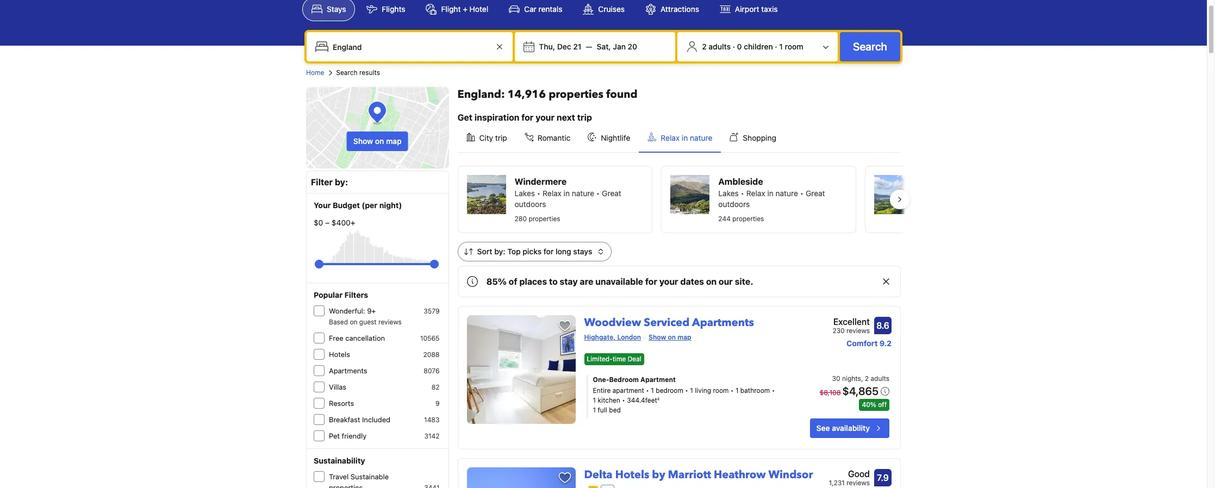 Task type: describe. For each thing, give the bounding box(es) containing it.
picks
[[523, 247, 542, 256]]

reviews for excellent
[[847, 327, 870, 335]]

Where are you going? field
[[328, 37, 493, 57]]

relax for ambleside
[[747, 189, 766, 198]]

85%
[[487, 277, 507, 287]]

our
[[719, 277, 733, 287]]

room inside one-bedroom apartment entire apartment • 1 bedroom • 1 living room • 1 bathroom • 1 kitchen • 344.4feet² 1 full bed
[[713, 387, 729, 395]]

2 vertical spatial for
[[645, 277, 658, 287]]

pet
[[329, 432, 340, 441]]

sat, jan 20 button
[[593, 37, 642, 57]]

city
[[479, 133, 493, 142]]

woodview serviced apartments image
[[467, 315, 576, 424]]

by: for filter
[[335, 177, 348, 187]]

relax for windermere
[[543, 189, 562, 198]]

trip inside button
[[495, 133, 507, 142]]

great for windermere
[[602, 189, 622, 198]]

3579
[[424, 307, 440, 315]]

windermere image
[[467, 175, 506, 214]]

nightlife button
[[579, 124, 639, 152]]

244 properties
[[719, 215, 764, 223]]

0 horizontal spatial your
[[536, 113, 555, 122]]

sustainability
[[314, 456, 365, 466]]

marriott
[[668, 468, 711, 483]]

pet friendly
[[329, 432, 367, 441]]

sort by: top picks for long stays
[[477, 247, 592, 256]]

region containing windermere
[[449, 162, 1060, 238]]

$8,108
[[820, 389, 841, 397]]

30 nights , 2 adults
[[832, 375, 890, 383]]

thu, dec 21 — sat, jan 20
[[539, 42, 637, 51]]

city trip
[[479, 133, 507, 142]]

1 down entire in the bottom of the page
[[593, 397, 596, 405]]

your budget (per night)
[[314, 201, 402, 210]]

relax inside button
[[661, 133, 680, 142]]

availability
[[832, 424, 870, 433]]

2 · from the left
[[775, 42, 778, 51]]

$400+
[[332, 218, 355, 227]]

london
[[618, 333, 641, 342]]

airport
[[735, 4, 760, 14]]

stays
[[327, 4, 346, 14]]

wonderful:
[[329, 307, 365, 315]]

serviced
[[644, 315, 690, 330]]

keswick image
[[875, 175, 914, 214]]

long
[[556, 247, 571, 256]]

attractions
[[661, 4, 699, 14]]

280 properties
[[515, 215, 560, 223]]

1 horizontal spatial show
[[649, 333, 666, 342]]

flight + hotel link
[[417, 0, 498, 21]]

2 inside 'button'
[[702, 42, 707, 51]]

thu,
[[539, 42, 555, 51]]

limited-time deal
[[587, 355, 642, 363]]

car rentals link
[[500, 0, 572, 21]]

—
[[586, 42, 593, 51]]

flights
[[382, 4, 405, 14]]

one-
[[593, 376, 609, 384]]

properties inside travel sustainable properties
[[329, 483, 363, 488]]

nature for windermere
[[572, 189, 595, 198]]

friendly
[[342, 432, 367, 441]]

properties inside search results updated. england: 14,916 properties found. element
[[549, 87, 604, 102]]

your
[[314, 201, 331, 210]]

stays
[[573, 247, 592, 256]]

1 horizontal spatial map
[[678, 333, 692, 342]]

scored 8.6 element
[[875, 317, 892, 334]]

shopping
[[743, 133, 777, 142]]

–
[[325, 218, 330, 227]]

nature for ambleside
[[776, 189, 798, 198]]

search for search
[[853, 40, 888, 53]]

windsor
[[769, 468, 813, 483]]

ambleside image
[[671, 175, 710, 214]]

good
[[848, 470, 870, 479]]

england: 14,916 properties found
[[458, 87, 638, 102]]

living
[[695, 387, 711, 395]]

1 · from the left
[[733, 42, 735, 51]]

stay
[[560, 277, 578, 287]]

1 inside '2 adults · 0 children · 1 room' 'button'
[[780, 42, 783, 51]]

14,916
[[508, 87, 546, 102]]

dec
[[557, 42, 571, 51]]

1 left full
[[593, 406, 596, 415]]

dates
[[681, 277, 704, 287]]

kitchen
[[598, 397, 620, 405]]

show on map inside button
[[353, 137, 402, 146]]

0
[[737, 42, 742, 51]]

highgate, london
[[584, 333, 641, 342]]

deal
[[628, 355, 642, 363]]

one-bedroom apartment link
[[593, 375, 777, 385]]

85% of places to stay are unavailable for your dates on our site.
[[487, 277, 754, 287]]

show on map button
[[347, 132, 408, 151]]

villas
[[329, 383, 346, 392]]

1 vertical spatial 2
[[865, 375, 869, 383]]

show inside button
[[353, 137, 373, 146]]

popular
[[314, 290, 343, 300]]

apartment
[[613, 387, 644, 395]]

properties right '244'
[[733, 215, 764, 223]]

shopping button
[[721, 124, 785, 152]]

bathroom
[[741, 387, 770, 395]]

3142
[[424, 432, 440, 441]]

places
[[520, 277, 547, 287]]

9+
[[367, 307, 376, 315]]

properties right 280
[[529, 215, 560, 223]]

woodview
[[584, 315, 641, 330]]

airport taxis link
[[711, 0, 787, 21]]

comfort
[[847, 339, 878, 348]]

in for ambleside
[[768, 189, 774, 198]]

1 horizontal spatial your
[[660, 277, 679, 287]]

search for search results
[[336, 69, 358, 77]]

82
[[432, 383, 440, 392]]

top
[[508, 247, 521, 256]]

$4,865
[[843, 385, 879, 398]]

travel
[[329, 473, 349, 481]]

off
[[878, 401, 887, 409]]

included
[[362, 416, 391, 424]]

highgate,
[[584, 333, 616, 342]]

flight + hotel
[[441, 4, 488, 14]]

1483
[[424, 416, 440, 424]]

in inside button
[[682, 133, 688, 142]]

reviews for good
[[847, 479, 870, 487]]

0 vertical spatial trip
[[577, 113, 592, 122]]



Task type: locate. For each thing, give the bounding box(es) containing it.
$0 – $400+
[[314, 218, 355, 227]]

outdoors up 280 properties
[[515, 200, 546, 209]]

1 vertical spatial hotels
[[615, 468, 650, 483]]

reviews up "comfort"
[[847, 327, 870, 335]]

2 horizontal spatial in
[[768, 189, 774, 198]]

rentals
[[539, 4, 563, 14]]

trip
[[577, 113, 592, 122], [495, 133, 507, 142]]

0 horizontal spatial trip
[[495, 133, 507, 142]]

1 great from the left
[[602, 189, 622, 198]]

1 vertical spatial room
[[713, 387, 729, 395]]

ambleside
[[719, 177, 763, 187]]

1 lakes from the left
[[515, 189, 535, 198]]

adults left "0"
[[709, 42, 731, 51]]

1 vertical spatial for
[[544, 247, 554, 256]]

· right children
[[775, 42, 778, 51]]

see
[[817, 424, 830, 433]]

280
[[515, 215, 527, 223]]

0 vertical spatial map
[[386, 137, 402, 146]]

9
[[436, 400, 440, 408]]

2 great from the left
[[806, 189, 825, 198]]

adults right ,
[[871, 375, 890, 383]]

airport taxis
[[735, 4, 778, 14]]

relax in nature
[[661, 133, 713, 142]]

wonderful: 9+
[[329, 307, 376, 315]]

search inside button
[[853, 40, 888, 53]]

relax inside ambleside lakes • relax in nature • great outdoors
[[747, 189, 766, 198]]

1 horizontal spatial lakes
[[719, 189, 739, 198]]

1 vertical spatial show
[[649, 333, 666, 342]]

0 vertical spatial hotels
[[329, 350, 350, 359]]

0 horizontal spatial in
[[564, 189, 570, 198]]

reviews inside good 1,231 reviews
[[847, 479, 870, 487]]

filters
[[345, 290, 368, 300]]

0 horizontal spatial adults
[[709, 42, 731, 51]]

2 outdoors from the left
[[719, 200, 750, 209]]

cruises link
[[574, 0, 634, 21]]

1 vertical spatial search
[[336, 69, 358, 77]]

0 vertical spatial room
[[785, 42, 804, 51]]

site.
[[735, 277, 754, 287]]

relax down windermere at left
[[543, 189, 562, 198]]

bed
[[609, 406, 621, 415]]

great inside ambleside lakes • relax in nature • great outdoors
[[806, 189, 825, 198]]

apartment
[[641, 376, 676, 384]]

1 horizontal spatial relax
[[661, 133, 680, 142]]

lakes down ambleside
[[719, 189, 739, 198]]

room inside 'button'
[[785, 42, 804, 51]]

0 horizontal spatial apartments
[[329, 367, 367, 375]]

0 horizontal spatial outdoors
[[515, 200, 546, 209]]

0 horizontal spatial search
[[336, 69, 358, 77]]

0 vertical spatial show on map
[[353, 137, 402, 146]]

1 vertical spatial adults
[[871, 375, 890, 383]]

breakfast
[[329, 416, 360, 424]]

1 vertical spatial by:
[[494, 247, 506, 256]]

by: right filter
[[335, 177, 348, 187]]

flights link
[[358, 0, 415, 21]]

your
[[536, 113, 555, 122], [660, 277, 679, 287]]

popular filters
[[314, 290, 368, 300]]

room right children
[[785, 42, 804, 51]]

1 vertical spatial apartments
[[329, 367, 367, 375]]

0 horizontal spatial show
[[353, 137, 373, 146]]

0 vertical spatial show
[[353, 137, 373, 146]]

group
[[319, 256, 434, 273]]

romantic
[[538, 133, 571, 142]]

in
[[682, 133, 688, 142], [564, 189, 570, 198], [768, 189, 774, 198]]

thu, dec 21 button
[[535, 37, 586, 57]]

1 horizontal spatial for
[[544, 247, 554, 256]]

1 outdoors from the left
[[515, 200, 546, 209]]

travel sustainable properties
[[329, 473, 389, 488]]

for right unavailable
[[645, 277, 658, 287]]

relax inside windermere lakes • relax in nature • great outdoors
[[543, 189, 562, 198]]

your left dates
[[660, 277, 679, 287]]

search results
[[336, 69, 380, 77]]

hotels left by at the right bottom
[[615, 468, 650, 483]]

next
[[557, 113, 575, 122]]

region
[[449, 162, 1060, 238]]

good element
[[829, 468, 870, 481]]

filter by:
[[311, 177, 348, 187]]

1 horizontal spatial outdoors
[[719, 200, 750, 209]]

1 horizontal spatial great
[[806, 189, 825, 198]]

1 horizontal spatial in
[[682, 133, 688, 142]]

for
[[522, 113, 534, 122], [544, 247, 554, 256], [645, 277, 658, 287]]

0 horizontal spatial ·
[[733, 42, 735, 51]]

excellent
[[834, 317, 870, 327]]

244
[[719, 215, 731, 223]]

taxis
[[762, 4, 778, 14]]

adults inside '2 adults · 0 children · 1 room' 'button'
[[709, 42, 731, 51]]

0 horizontal spatial hotels
[[329, 350, 350, 359]]

properties up 'next'
[[549, 87, 604, 102]]

0 vertical spatial search
[[853, 40, 888, 53]]

1 horizontal spatial hotels
[[615, 468, 650, 483]]

0 horizontal spatial lakes
[[515, 189, 535, 198]]

cruises
[[598, 4, 625, 14]]

nature inside button
[[690, 133, 713, 142]]

2 adults · 0 children · 1 room
[[702, 42, 804, 51]]

for left long
[[544, 247, 554, 256]]

your left 'next'
[[536, 113, 555, 122]]

1 down the apartment
[[651, 387, 654, 395]]

on
[[375, 137, 384, 146], [706, 277, 717, 287], [350, 318, 358, 326], [668, 333, 676, 342]]

21
[[573, 42, 582, 51]]

full
[[598, 406, 607, 415]]

nightlife
[[601, 133, 631, 142]]

1 right children
[[780, 42, 783, 51]]

40% off
[[862, 401, 887, 409]]

woodview serviced apartments link
[[584, 311, 754, 330]]

good 1,231 reviews
[[829, 470, 870, 487]]

1 left living
[[690, 387, 693, 395]]

reviews right 1,231
[[847, 479, 870, 487]]

breakfast included
[[329, 416, 391, 424]]

attractions link
[[636, 0, 709, 21]]

car rentals
[[524, 4, 563, 14]]

tab list containing city trip
[[458, 124, 901, 153]]

reviews inside excellent 230 reviews
[[847, 327, 870, 335]]

0 vertical spatial apartments
[[692, 315, 754, 330]]

search
[[853, 40, 888, 53], [336, 69, 358, 77]]

0 horizontal spatial for
[[522, 113, 534, 122]]

apartments down our
[[692, 315, 754, 330]]

relax down ambleside
[[747, 189, 766, 198]]

1 horizontal spatial adults
[[871, 375, 890, 383]]

apartments up the villas
[[329, 367, 367, 375]]

2 right ,
[[865, 375, 869, 383]]

by: for sort
[[494, 247, 506, 256]]

0 horizontal spatial nature
[[572, 189, 595, 198]]

filter
[[311, 177, 333, 187]]

based
[[329, 318, 348, 326]]

1 horizontal spatial room
[[785, 42, 804, 51]]

get
[[458, 113, 473, 122]]

trip right 'next'
[[577, 113, 592, 122]]

1 horizontal spatial apartments
[[692, 315, 754, 330]]

1 vertical spatial your
[[660, 277, 679, 287]]

map inside button
[[386, 137, 402, 146]]

2 horizontal spatial nature
[[776, 189, 798, 198]]

home link
[[306, 68, 324, 78]]

1 vertical spatial show on map
[[649, 333, 692, 342]]

nature
[[690, 133, 713, 142], [572, 189, 595, 198], [776, 189, 798, 198]]

delta hotels by marriott heathrow windsor link
[[584, 464, 813, 483]]

1 left bathroom
[[736, 387, 739, 395]]

0 horizontal spatial map
[[386, 137, 402, 146]]

lakes down windermere at left
[[515, 189, 535, 198]]

0 vertical spatial for
[[522, 113, 534, 122]]

great
[[602, 189, 622, 198], [806, 189, 825, 198]]

relax down search results updated. england: 14,916 properties found. element
[[661, 133, 680, 142]]

nature inside ambleside lakes • relax in nature • great outdoors
[[776, 189, 798, 198]]

1 horizontal spatial show on map
[[649, 333, 692, 342]]

resorts
[[329, 399, 354, 408]]

woodview serviced apartments
[[584, 315, 754, 330]]

2 horizontal spatial relax
[[747, 189, 766, 198]]

trip right city
[[495, 133, 507, 142]]

based on guest reviews
[[329, 318, 402, 326]]

lakes
[[515, 189, 535, 198], [719, 189, 739, 198]]

sort
[[477, 247, 493, 256]]

lakes inside windermere lakes • relax in nature • great outdoors
[[515, 189, 535, 198]]

1 vertical spatial reviews
[[847, 327, 870, 335]]

1 horizontal spatial ·
[[775, 42, 778, 51]]

delta hotels by marriott heathrow windsor
[[584, 468, 813, 483]]

0 horizontal spatial show on map
[[353, 137, 402, 146]]

windermere lakes • relax in nature • great outdoors
[[515, 177, 622, 209]]

this property is part of our preferred partner program. it's committed to providing excellent service and good value. it'll pay us a higher commission if you make a booking. image
[[588, 485, 599, 488], [588, 485, 599, 488]]

in inside windermere lakes • relax in nature • great outdoors
[[564, 189, 570, 198]]

hotel
[[470, 4, 488, 14]]

lakes for ambleside
[[719, 189, 739, 198]]

bedroom
[[609, 376, 639, 384]]

reviews right guest
[[379, 318, 402, 326]]

0 vertical spatial by:
[[335, 177, 348, 187]]

great for ambleside
[[806, 189, 825, 198]]

1 horizontal spatial search
[[853, 40, 888, 53]]

see availability link
[[810, 419, 890, 439]]

0 vertical spatial reviews
[[379, 318, 402, 326]]

,
[[861, 375, 863, 383]]

outdoors inside windermere lakes • relax in nature • great outdoors
[[515, 200, 546, 209]]

city trip button
[[458, 124, 516, 152]]

scored 7.9 element
[[875, 470, 892, 487]]

tab list
[[458, 124, 901, 153]]

1 horizontal spatial by:
[[494, 247, 506, 256]]

2 left "0"
[[702, 42, 707, 51]]

1 horizontal spatial trip
[[577, 113, 592, 122]]

outdoors up 244 properties
[[719, 200, 750, 209]]

1 horizontal spatial nature
[[690, 133, 713, 142]]

9.2
[[880, 339, 892, 348]]

lakes inside ambleside lakes • relax in nature • great outdoors
[[719, 189, 739, 198]]

0 horizontal spatial great
[[602, 189, 622, 198]]

cancellation
[[346, 334, 385, 343]]

outdoors for ambleside
[[719, 200, 750, 209]]

1 vertical spatial map
[[678, 333, 692, 342]]

344.4feet²
[[627, 397, 660, 405]]

0 horizontal spatial relax
[[543, 189, 562, 198]]

lakes for windermere
[[515, 189, 535, 198]]

time
[[613, 355, 626, 363]]

· left "0"
[[733, 42, 735, 51]]

see availability
[[817, 424, 870, 433]]

0 horizontal spatial room
[[713, 387, 729, 395]]

for down the 14,916
[[522, 113, 534, 122]]

0 vertical spatial adults
[[709, 42, 731, 51]]

properties down travel
[[329, 483, 363, 488]]

outdoors for windermere
[[515, 200, 546, 209]]

2 vertical spatial reviews
[[847, 479, 870, 487]]

0 vertical spatial 2
[[702, 42, 707, 51]]

relax in nature button
[[639, 124, 721, 152]]

delta
[[584, 468, 613, 483]]

hotels down free
[[329, 350, 350, 359]]

0 horizontal spatial 2
[[702, 42, 707, 51]]

2088
[[423, 351, 440, 359]]

are
[[580, 277, 594, 287]]

nature inside windermere lakes • relax in nature • great outdoors
[[572, 189, 595, 198]]

excellent element
[[833, 315, 870, 328]]

in for windermere
[[564, 189, 570, 198]]

1 horizontal spatial 2
[[865, 375, 869, 383]]

by: left top
[[494, 247, 506, 256]]

outdoors inside ambleside lakes • relax in nature • great outdoors
[[719, 200, 750, 209]]

0 vertical spatial your
[[536, 113, 555, 122]]

in inside ambleside lakes • relax in nature • great outdoors
[[768, 189, 774, 198]]

on inside button
[[375, 137, 384, 146]]

2 lakes from the left
[[719, 189, 739, 198]]

1 vertical spatial trip
[[495, 133, 507, 142]]

room right living
[[713, 387, 729, 395]]

2 horizontal spatial for
[[645, 277, 658, 287]]

search results updated. england: 14,916 properties found. element
[[458, 87, 901, 102]]

great inside windermere lakes • relax in nature • great outdoors
[[602, 189, 622, 198]]

40%
[[862, 401, 877, 409]]

free cancellation
[[329, 334, 385, 343]]

0 horizontal spatial by:
[[335, 177, 348, 187]]

night)
[[380, 201, 402, 210]]



Task type: vqa. For each thing, say whether or not it's contained in the screenshot.
bottommost Search
yes



